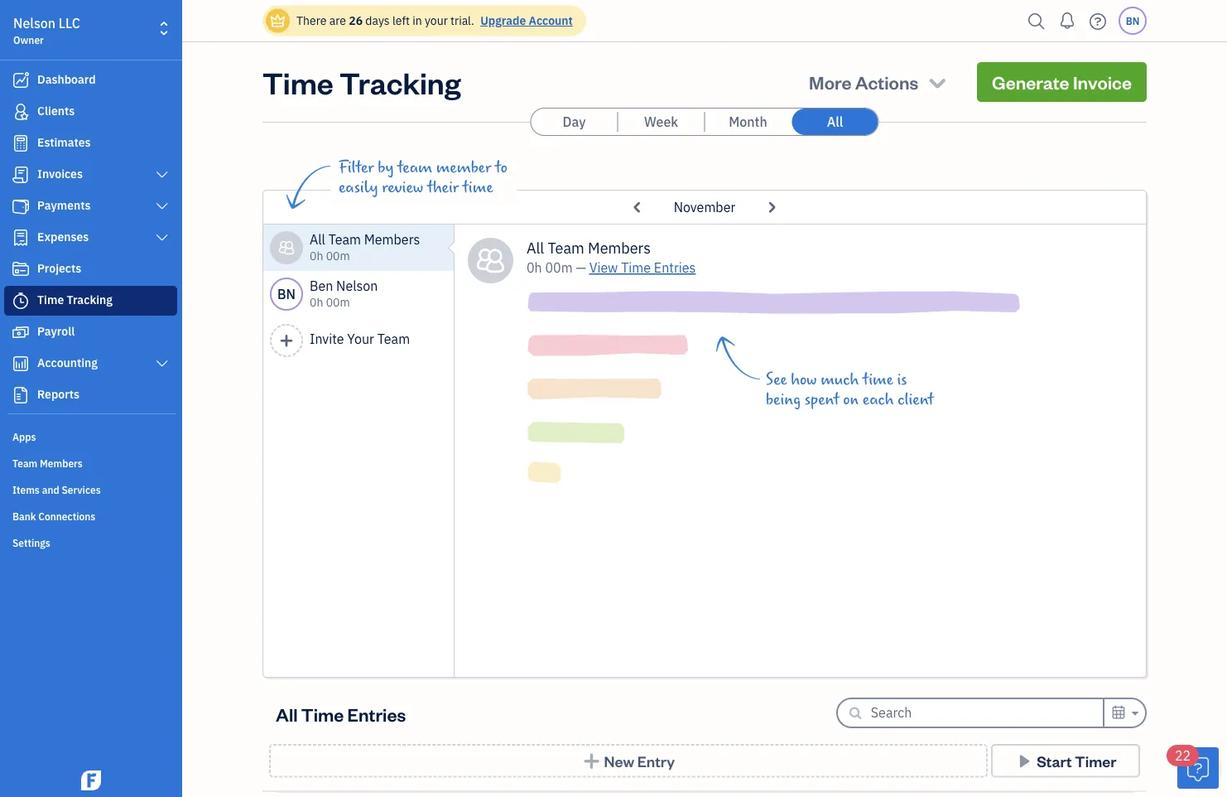 Task type: locate. For each thing, give the bounding box(es) containing it.
1 horizontal spatial entries
[[654, 259, 696, 276]]

0h up invite
[[310, 295, 323, 310]]

time inside the all team members 0h 00m — view time entries
[[622, 259, 651, 276]]

0 vertical spatial time
[[463, 178, 493, 196]]

chevron large down image down chevron large down image
[[155, 231, 170, 244]]

1 horizontal spatial plus image
[[582, 752, 601, 769]]

1 horizontal spatial tracking
[[340, 62, 461, 102]]

payroll link
[[4, 317, 177, 347]]

0h left —
[[527, 259, 542, 276]]

chevron large down image inside invoices link
[[155, 168, 170, 181]]

invite your team button
[[263, 317, 455, 364]]

time up 'each'
[[863, 370, 894, 389]]

filter by team member to easily review their time
[[339, 158, 508, 196]]

chevron large down image inside expenses link
[[155, 231, 170, 244]]

team up ben
[[329, 231, 361, 248]]

start timer button
[[992, 744, 1141, 778]]

0 vertical spatial chevron large down image
[[155, 168, 170, 181]]

0 vertical spatial plus image
[[279, 333, 294, 348]]

actions
[[856, 70, 919, 94]]

3 chevron large down image from the top
[[155, 357, 170, 370]]

more actions button
[[795, 62, 964, 102]]

nelson up "owner"
[[13, 15, 56, 32]]

there are 26 days left in your trial. upgrade account
[[297, 13, 573, 28]]

projects link
[[4, 254, 177, 284]]

0 horizontal spatial members
[[40, 457, 83, 470]]

all team members 0h 00m
[[310, 231, 420, 263]]

1 vertical spatial nelson
[[336, 277, 378, 295]]

0 vertical spatial entries
[[654, 259, 696, 276]]

all for all
[[828, 113, 844, 131]]

bn right 'go to help' image
[[1127, 14, 1140, 27]]

members down review on the left
[[364, 231, 420, 248]]

team inside all team members 0h 00m
[[329, 231, 361, 248]]

bank
[[12, 510, 36, 523]]

ben
[[310, 277, 333, 295]]

0 vertical spatial time tracking
[[263, 62, 461, 102]]

reports
[[37, 387, 80, 402]]

nelson right ben
[[336, 277, 378, 295]]

0h inside ben nelson 0h 00m
[[310, 295, 323, 310]]

filter
[[339, 158, 374, 176]]

0 horizontal spatial time
[[463, 178, 493, 196]]

1 horizontal spatial time
[[863, 370, 894, 389]]

by
[[378, 158, 394, 176]]

estimates
[[37, 135, 91, 150]]

bn left ben
[[278, 285, 296, 303]]

new entry button
[[269, 744, 989, 778]]

0h inside the all team members 0h 00m — view time entries
[[527, 259, 542, 276]]

time tracking down 26
[[263, 62, 461, 102]]

time tracking down projects 'link'
[[37, 292, 113, 307]]

0h up ben
[[310, 248, 323, 263]]

00m for all team members 0h 00m
[[326, 248, 350, 263]]

members inside all team members 0h 00m
[[364, 231, 420, 248]]

chevron large down image
[[155, 200, 170, 213]]

entries inside the all team members 0h 00m — view time entries
[[654, 259, 696, 276]]

nelson
[[13, 15, 56, 32], [336, 277, 378, 295]]

bn
[[1127, 14, 1140, 27], [278, 285, 296, 303]]

1 vertical spatial chevron large down image
[[155, 231, 170, 244]]

november
[[674, 198, 736, 216]]

client
[[898, 390, 935, 408]]

invoices
[[37, 166, 83, 181]]

0 horizontal spatial entries
[[348, 702, 406, 726]]

chevron large down image for accounting
[[155, 357, 170, 370]]

invoices link
[[4, 160, 177, 190]]

1 chevron large down image from the top
[[155, 168, 170, 181]]

0 horizontal spatial time tracking
[[37, 292, 113, 307]]

time
[[263, 62, 334, 102], [622, 259, 651, 276], [37, 292, 64, 307], [301, 702, 344, 726]]

all inside the all team members 0h 00m — view time entries
[[527, 238, 545, 257]]

members inside main element
[[40, 457, 83, 470]]

plus image left new
[[582, 752, 601, 769]]

1 horizontal spatial bn
[[1127, 14, 1140, 27]]

on
[[844, 390, 859, 408]]

timer image
[[11, 292, 31, 309]]

more actions
[[810, 70, 919, 94]]

time
[[463, 178, 493, 196], [863, 370, 894, 389]]

0 vertical spatial nelson
[[13, 15, 56, 32]]

start
[[1038, 751, 1073, 771]]

time down member
[[463, 178, 493, 196]]

time inside filter by team member to easily review their time
[[463, 178, 493, 196]]

team up —
[[548, 238, 585, 257]]

trial.
[[451, 13, 475, 28]]

00m up ben
[[326, 248, 350, 263]]

1 horizontal spatial nelson
[[336, 277, 378, 295]]

members up view
[[588, 238, 651, 257]]

time inside see how much time is being spent on each client
[[863, 370, 894, 389]]

account
[[529, 13, 573, 28]]

days
[[366, 13, 390, 28]]

00m inside all team members 0h 00m
[[326, 248, 350, 263]]

plus image
[[279, 333, 294, 348], [582, 752, 601, 769]]

members inside the all team members 0h 00m — view time entries
[[588, 238, 651, 257]]

generate invoice button
[[978, 62, 1148, 102]]

members for all team members 0h 00m — view time entries
[[588, 238, 651, 257]]

00m up invite
[[326, 295, 350, 310]]

1 vertical spatial time tracking
[[37, 292, 113, 307]]

0h
[[310, 248, 323, 263], [527, 259, 542, 276], [310, 295, 323, 310]]

invite
[[310, 330, 344, 348]]

apps
[[12, 430, 36, 443]]

chevron large down image up reports link
[[155, 357, 170, 370]]

team
[[329, 231, 361, 248], [548, 238, 585, 257], [378, 330, 410, 348], [12, 457, 37, 470]]

crown image
[[269, 12, 287, 29]]

team
[[398, 158, 433, 176]]

bn inside 'dropdown button'
[[1127, 14, 1140, 27]]

0 horizontal spatial plus image
[[279, 333, 294, 348]]

payment image
[[11, 198, 31, 215]]

1 vertical spatial time
[[863, 370, 894, 389]]

all
[[828, 113, 844, 131], [310, 231, 326, 248], [527, 238, 545, 257], [276, 702, 298, 726]]

chevron large down image for expenses
[[155, 231, 170, 244]]

payroll
[[37, 324, 75, 339]]

plus image inside new entry button
[[582, 752, 601, 769]]

upgrade
[[481, 13, 526, 28]]

tracking down left
[[340, 62, 461, 102]]

2 horizontal spatial members
[[588, 238, 651, 257]]

freshbooks image
[[78, 771, 104, 790]]

1 horizontal spatial members
[[364, 231, 420, 248]]

plus image inside invite your team button
[[279, 333, 294, 348]]

1 vertical spatial plus image
[[582, 752, 601, 769]]

all inside all team members 0h 00m
[[310, 231, 326, 248]]

chevron large down image for invoices
[[155, 168, 170, 181]]

being
[[766, 390, 801, 408]]

apps link
[[4, 423, 177, 448]]

1 vertical spatial bn
[[278, 285, 296, 303]]

team right your
[[378, 330, 410, 348]]

0 horizontal spatial nelson
[[13, 15, 56, 32]]

00m left —
[[546, 259, 573, 276]]

0h for all team members 0h 00m — view time entries
[[527, 259, 542, 276]]

dashboard image
[[11, 72, 31, 89]]

month
[[729, 113, 768, 131]]

calendar image
[[1112, 703, 1127, 723]]

tracking down projects 'link'
[[67, 292, 113, 307]]

00m inside the all team members 0h 00m — view time entries
[[546, 259, 573, 276]]

entries
[[654, 259, 696, 276], [348, 702, 406, 726]]

team down apps
[[12, 457, 37, 470]]

members up 'items and services'
[[40, 457, 83, 470]]

0 horizontal spatial bn
[[278, 285, 296, 303]]

chevron large down image
[[155, 168, 170, 181], [155, 231, 170, 244], [155, 357, 170, 370]]

0h inside all team members 0h 00m
[[310, 248, 323, 263]]

chevron large down image up chevron large down image
[[155, 168, 170, 181]]

2 chevron large down image from the top
[[155, 231, 170, 244]]

members
[[364, 231, 420, 248], [588, 238, 651, 257], [40, 457, 83, 470]]

dashboard
[[37, 72, 96, 87]]

all for all team members 0h 00m — view time entries
[[527, 238, 545, 257]]

to
[[495, 158, 508, 176]]

accounting link
[[4, 349, 177, 379]]

0 horizontal spatial tracking
[[67, 292, 113, 307]]

reports link
[[4, 380, 177, 410]]

day link
[[532, 109, 618, 135]]

2 vertical spatial chevron large down image
[[155, 357, 170, 370]]

are
[[330, 13, 346, 28]]

spent
[[805, 390, 840, 408]]

tracking
[[340, 62, 461, 102], [67, 292, 113, 307]]

services
[[62, 483, 101, 496]]

chevrondown image
[[927, 70, 950, 94]]

0 vertical spatial bn
[[1127, 14, 1140, 27]]

plus image left invite
[[279, 333, 294, 348]]

1 vertical spatial tracking
[[67, 292, 113, 307]]

new entry
[[604, 751, 675, 771]]

go to help image
[[1085, 9, 1112, 34]]



Task type: vqa. For each thing, say whether or not it's contained in the screenshot.
00M corresponding to All Team Members 0h 00m — View Time Entries
yes



Task type: describe. For each thing, give the bounding box(es) containing it.
members for all team members 0h 00m
[[364, 231, 420, 248]]

team inside button
[[378, 330, 410, 348]]

time tracking inside time tracking "link"
[[37, 292, 113, 307]]

1 vertical spatial entries
[[348, 702, 406, 726]]

team inside the all team members 0h 00m — view time entries
[[548, 238, 585, 257]]

in
[[413, 13, 422, 28]]

entry
[[638, 751, 675, 771]]

money image
[[11, 324, 31, 341]]

notifications image
[[1055, 4, 1081, 37]]

items and services link
[[4, 476, 177, 501]]

start timer
[[1038, 751, 1117, 771]]

invoice
[[1074, 70, 1133, 94]]

expense image
[[11, 230, 31, 246]]

resource center badge image
[[1178, 747, 1220, 789]]

00m for all team members 0h 00m — view time entries
[[546, 259, 573, 276]]

connections
[[38, 510, 96, 523]]

ben nelson 0h 00m
[[310, 277, 378, 310]]

all team members 0h 00m — view time entries
[[527, 238, 696, 276]]

week link
[[619, 109, 705, 135]]

report image
[[11, 387, 31, 404]]

left
[[393, 13, 410, 28]]

see
[[766, 370, 788, 389]]

see how much time is being spent on each client
[[766, 370, 935, 408]]

nelson llc owner
[[13, 15, 80, 46]]

clients
[[37, 103, 75, 118]]

estimate image
[[11, 135, 31, 152]]

—
[[576, 259, 587, 276]]

time inside "link"
[[37, 292, 64, 307]]

dashboard link
[[4, 65, 177, 95]]

bank connections link
[[4, 503, 177, 528]]

new
[[604, 751, 635, 771]]

26
[[349, 13, 363, 28]]

estimates link
[[4, 128, 177, 158]]

how
[[791, 370, 817, 389]]

22
[[1176, 747, 1192, 764]]

next month image
[[761, 194, 783, 220]]

1 horizontal spatial time tracking
[[263, 62, 461, 102]]

generate
[[993, 70, 1070, 94]]

time tracking link
[[4, 286, 177, 316]]

tracking inside "link"
[[67, 292, 113, 307]]

search image
[[1024, 9, 1051, 34]]

more
[[810, 70, 852, 94]]

payments link
[[4, 191, 177, 221]]

generate invoice
[[993, 70, 1133, 94]]

accounting
[[37, 355, 98, 370]]

easily
[[339, 178, 378, 196]]

settings
[[12, 536, 50, 549]]

plus image for new entry button
[[582, 752, 601, 769]]

llc
[[59, 15, 80, 32]]

review
[[382, 178, 424, 196]]

view
[[590, 259, 618, 276]]

much
[[821, 370, 860, 389]]

owner
[[13, 33, 44, 46]]

clients link
[[4, 97, 177, 127]]

chart image
[[11, 355, 31, 372]]

is
[[898, 370, 908, 389]]

week
[[645, 113, 679, 131]]

expenses
[[37, 229, 89, 244]]

main element
[[0, 0, 224, 797]]

nelson inside ben nelson 0h 00m
[[336, 277, 378, 295]]

view time entries button
[[590, 258, 696, 278]]

items
[[12, 483, 40, 496]]

plus image for invite your team button
[[279, 333, 294, 348]]

project image
[[11, 261, 31, 278]]

invite your team
[[310, 330, 410, 348]]

caretdown image
[[1130, 703, 1139, 723]]

items and services
[[12, 483, 101, 496]]

expenses link
[[4, 223, 177, 253]]

0 vertical spatial tracking
[[340, 62, 461, 102]]

previous month image
[[627, 194, 649, 220]]

invoice image
[[11, 167, 31, 183]]

projects
[[37, 261, 81, 276]]

upgrade account link
[[477, 13, 573, 28]]

your
[[425, 13, 448, 28]]

bn button
[[1119, 7, 1148, 35]]

all for all time entries
[[276, 702, 298, 726]]

all time entries
[[276, 702, 406, 726]]

users image
[[278, 238, 295, 258]]

00m inside ben nelson 0h 00m
[[326, 295, 350, 310]]

your
[[347, 330, 374, 348]]

payments
[[37, 198, 91, 213]]

settings link
[[4, 529, 177, 554]]

client image
[[11, 104, 31, 120]]

bank connections
[[12, 510, 96, 523]]

month link
[[706, 109, 792, 135]]

each
[[863, 390, 895, 408]]

team members
[[12, 457, 83, 470]]

team members link
[[4, 450, 177, 475]]

timer
[[1076, 751, 1117, 771]]

Search text field
[[872, 699, 1104, 726]]

there
[[297, 13, 327, 28]]

22 button
[[1167, 745, 1220, 789]]

play image
[[1016, 752, 1035, 769]]

their
[[427, 178, 459, 196]]

team inside main element
[[12, 457, 37, 470]]

day
[[563, 113, 586, 131]]

0h for all team members 0h 00m
[[310, 248, 323, 263]]

nelson inside 'nelson llc owner'
[[13, 15, 56, 32]]

all for all team members 0h 00m
[[310, 231, 326, 248]]

and
[[42, 483, 59, 496]]

all link
[[793, 109, 879, 135]]



